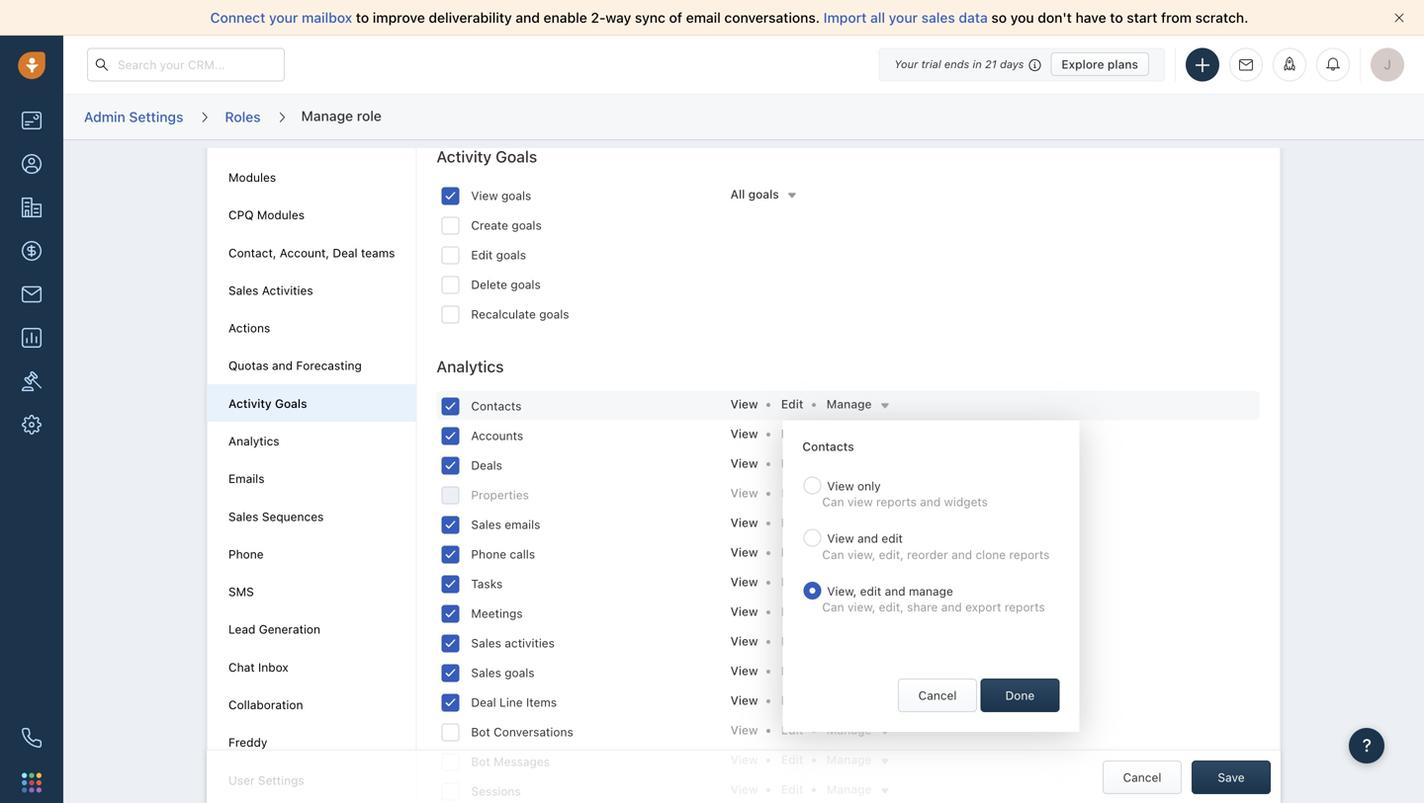Task type: vqa. For each thing, say whether or not it's contained in the screenshot.
Lead on the left bottom of the page
yes



Task type: locate. For each thing, give the bounding box(es) containing it.
connect your mailbox link
[[210, 9, 356, 26]]

view up view,
[[827, 532, 854, 546]]

1 vertical spatial analytics
[[228, 435, 279, 448]]

0 vertical spatial modules
[[228, 171, 276, 184]]

generation
[[259, 623, 320, 637]]

view
[[471, 189, 498, 203], [827, 480, 854, 493], [827, 532, 854, 546]]

can down view,
[[822, 601, 844, 615]]

emails
[[505, 518, 540, 532]]

explore plans
[[1061, 57, 1138, 71]]

settings for user settings
[[258, 774, 304, 788]]

delete
[[471, 278, 507, 292]]

0 horizontal spatial contacts
[[471, 399, 522, 413]]

edit for phone calls
[[781, 546, 803, 560]]

activities
[[505, 637, 555, 650]]

contact,
[[228, 246, 276, 260]]

plans
[[1107, 57, 1138, 71]]

1 horizontal spatial deal
[[471, 696, 496, 710]]

and right quotas
[[272, 359, 293, 373]]

contacts up accounts
[[471, 399, 522, 413]]

bot for bot conversations
[[471, 726, 490, 739]]

1 to from the left
[[356, 9, 369, 26]]

view for sales emails
[[730, 516, 758, 530]]

phone calls
[[471, 548, 535, 561]]

sales activities
[[228, 284, 313, 298]]

view, down view,
[[847, 601, 875, 615]]

and
[[516, 9, 540, 26], [272, 359, 293, 373], [920, 496, 941, 509], [857, 532, 878, 546], [951, 548, 972, 562], [885, 585, 905, 599], [941, 601, 962, 615]]

2 vertical spatial reports
[[1005, 601, 1045, 615]]

view, down view and edit
[[847, 548, 875, 562]]

from
[[1161, 9, 1192, 26]]

user settings
[[228, 774, 304, 788]]

can down view and edit
[[822, 548, 844, 562]]

edit for meetings
[[781, 605, 803, 619]]

2 edit, from the top
[[879, 601, 904, 615]]

1 horizontal spatial settings
[[258, 774, 304, 788]]

can down view only
[[822, 496, 844, 509]]

connect your mailbox to improve deliverability and enable 2-way sync of email conversations. import all your sales data so you don't have to start from scratch.
[[210, 9, 1248, 26]]

0 vertical spatial activity goals
[[437, 147, 537, 166]]

to right mailbox
[[356, 9, 369, 26]]

view for contacts
[[730, 397, 758, 411]]

1 vertical spatial contacts
[[802, 440, 854, 454]]

1 vertical spatial reports
[[1009, 548, 1050, 562]]

emails
[[228, 472, 265, 486]]

view goals
[[471, 189, 531, 203]]

3 can from the top
[[822, 601, 844, 615]]

edit, down view, edit and manage
[[879, 601, 904, 615]]

goals down 'quotas and forecasting' on the top left of page
[[275, 397, 307, 411]]

cancel button left done
[[898, 679, 977, 713]]

edit, for edit
[[879, 548, 904, 562]]

import
[[823, 9, 867, 26]]

2 phone from the left
[[228, 548, 264, 562]]

and right "share"
[[941, 601, 962, 615]]

0 horizontal spatial cancel
[[918, 689, 957, 703]]

1 phone from the left
[[471, 548, 506, 561]]

1 bot from the top
[[471, 726, 490, 739]]

1 vertical spatial bot
[[471, 755, 490, 769]]

0 horizontal spatial analytics
[[228, 435, 279, 448]]

sessions
[[471, 785, 521, 799]]

settings for admin settings
[[129, 109, 183, 125]]

view for sales activities
[[730, 635, 758, 649]]

1 horizontal spatial activity goals
[[437, 147, 537, 166]]

1 horizontal spatial cancel button
[[1103, 761, 1182, 795]]

1 horizontal spatial your
[[889, 9, 918, 26]]

manage for bot conversations
[[826, 724, 872, 738]]

phone for phone
[[228, 548, 264, 562]]

manage for phone calls
[[826, 546, 872, 560]]

1 vertical spatial settings
[[258, 774, 304, 788]]

create goals
[[471, 219, 542, 233]]

reports
[[876, 496, 917, 509], [1009, 548, 1050, 562], [1005, 601, 1045, 615]]

meetings
[[471, 607, 523, 621]]

can for view and edit
[[822, 548, 844, 562]]

edit for sales activities
[[781, 635, 803, 649]]

activity up view goals
[[437, 147, 492, 166]]

email
[[686, 9, 721, 26]]

0 horizontal spatial activity
[[228, 397, 272, 411]]

0 vertical spatial deal
[[333, 246, 358, 260]]

sales activities link
[[228, 284, 313, 298]]

0 horizontal spatial cancel button
[[898, 679, 977, 713]]

edit,
[[879, 548, 904, 562], [879, 601, 904, 615]]

analytics up emails in the bottom left of the page
[[228, 435, 279, 448]]

modules right cpq at top
[[257, 208, 305, 222]]

1 horizontal spatial analytics
[[437, 358, 504, 376]]

edit, down view and edit
[[879, 548, 904, 562]]

edit
[[471, 248, 493, 262]]

sms link
[[228, 585, 254, 599]]

0 vertical spatial view
[[471, 189, 498, 203]]

cpq modules link
[[228, 208, 305, 222]]

1 vertical spatial edit,
[[879, 601, 904, 615]]

0 vertical spatial edit,
[[879, 548, 904, 562]]

deal left line
[[471, 696, 496, 710]]

deal left teams
[[333, 246, 358, 260]]

edit for properties
[[781, 486, 803, 500]]

1 vertical spatial cancel button
[[1103, 761, 1182, 795]]

done
[[1005, 689, 1035, 703]]

0 vertical spatial cancel
[[918, 689, 957, 703]]

cancel left save
[[1123, 771, 1161, 785]]

sequences
[[262, 510, 324, 524]]

sales up "phone" link
[[228, 510, 259, 524]]

sales up line
[[471, 666, 501, 680]]

analytics
[[437, 358, 504, 376], [228, 435, 279, 448]]

of
[[669, 9, 682, 26]]

1 horizontal spatial goals
[[496, 147, 537, 166]]

0 horizontal spatial your
[[269, 9, 298, 26]]

send email image
[[1239, 59, 1253, 72]]

ends
[[944, 58, 969, 71]]

reorder
[[907, 548, 948, 562]]

1 vertical spatial cancel
[[1123, 771, 1161, 785]]

2 view, from the top
[[847, 601, 875, 615]]

0 horizontal spatial to
[[356, 9, 369, 26]]

sales
[[228, 284, 259, 298], [228, 510, 259, 524], [471, 518, 501, 532], [471, 637, 501, 650], [471, 666, 501, 680]]

cpq
[[228, 208, 254, 222]]

goals right edit
[[496, 248, 526, 262]]

close image
[[1394, 13, 1404, 23]]

1 horizontal spatial to
[[1110, 9, 1123, 26]]

phone up sms link
[[228, 548, 264, 562]]

1 horizontal spatial contacts
[[802, 440, 854, 454]]

phone
[[471, 548, 506, 561], [228, 548, 264, 562]]

sales emails
[[471, 518, 540, 532]]

manage
[[301, 108, 353, 124]]

and up can view, edit, share and export reports
[[885, 585, 905, 599]]

0 vertical spatial cancel button
[[898, 679, 977, 713]]

sales
[[921, 9, 955, 26]]

inbox
[[258, 661, 288, 675]]

mailbox
[[302, 9, 352, 26]]

collaboration
[[228, 699, 303, 712]]

quotas and forecasting
[[228, 359, 362, 373]]

deal
[[333, 246, 358, 260], [471, 696, 496, 710]]

2 bot from the top
[[471, 755, 490, 769]]

goals up view goals
[[496, 147, 537, 166]]

modules up cpq at top
[[228, 171, 276, 184]]

activity goals link
[[228, 397, 307, 411]]

1 vertical spatial view
[[827, 480, 854, 493]]

edit for deals
[[781, 457, 803, 471]]

reports down only
[[876, 496, 917, 509]]

goals up recalculate goals
[[511, 278, 541, 292]]

sales down meetings
[[471, 637, 501, 650]]

your left mailbox
[[269, 9, 298, 26]]

view and edit
[[827, 532, 903, 546]]

settings right admin
[[129, 109, 183, 125]]

cancel button for done
[[898, 679, 977, 713]]

sales down properties
[[471, 518, 501, 532]]

1 can from the top
[[822, 496, 844, 509]]

view, for edit
[[847, 601, 875, 615]]

goals right the recalculate
[[539, 308, 569, 322]]

and down can view reports and widgets
[[857, 532, 878, 546]]

1 edit, from the top
[[879, 548, 904, 562]]

goals
[[496, 147, 537, 166], [275, 397, 307, 411]]

bot up sessions
[[471, 755, 490, 769]]

settings right user
[[258, 774, 304, 788]]

activity goals up 'analytics' "link"
[[228, 397, 307, 411]]

edit for contacts
[[781, 397, 803, 411]]

Search your CRM... text field
[[87, 48, 285, 82]]

view for phone calls
[[730, 546, 758, 560]]

freddy link
[[228, 736, 267, 750]]

goals for sales goals
[[505, 666, 535, 680]]

0 vertical spatial settings
[[129, 109, 183, 125]]

goals for create goals
[[512, 219, 542, 233]]

tasks
[[471, 577, 503, 591]]

bot for bot messages
[[471, 755, 490, 769]]

freddy
[[228, 736, 267, 750]]

cancel button left save
[[1103, 761, 1182, 795]]

view for contacts
[[827, 480, 854, 493]]

0 vertical spatial analytics
[[437, 358, 504, 376]]

0 horizontal spatial phone
[[228, 548, 264, 562]]

reports right export
[[1005, 601, 1045, 615]]

can for view only
[[822, 496, 844, 509]]

view for activity goals
[[471, 189, 498, 203]]

view,
[[847, 548, 875, 562], [847, 601, 875, 615]]

start
[[1127, 9, 1157, 26]]

manage for sessions
[[826, 783, 872, 797]]

0 vertical spatial view,
[[847, 548, 875, 562]]

your trial ends in 21 days
[[894, 58, 1024, 71]]

messages
[[494, 755, 550, 769]]

1 horizontal spatial cancel
[[1123, 771, 1161, 785]]

goals right all
[[748, 187, 779, 201]]

0 vertical spatial bot
[[471, 726, 490, 739]]

view for sessions
[[730, 783, 758, 797]]

goals up deal line items
[[505, 666, 535, 680]]

sales for sales goals
[[471, 666, 501, 680]]

explore
[[1061, 57, 1104, 71]]

goals up create goals
[[501, 189, 531, 203]]

can for view, edit and manage
[[822, 601, 844, 615]]

contacts up view only
[[802, 440, 854, 454]]

activity goals up view goals
[[437, 147, 537, 166]]

clone
[[975, 548, 1006, 562]]

1 vertical spatial can
[[822, 548, 844, 562]]

goals right create
[[512, 219, 542, 233]]

can view reports and widgets
[[822, 496, 988, 509]]

2 vertical spatial can
[[822, 601, 844, 615]]

save
[[1218, 771, 1245, 785]]

phone up tasks
[[471, 548, 506, 561]]

view
[[730, 397, 758, 411], [730, 427, 758, 441], [730, 457, 758, 471], [730, 486, 758, 500], [847, 496, 873, 509], [730, 516, 758, 530], [730, 546, 758, 560], [730, 575, 758, 589], [730, 605, 758, 619], [730, 635, 758, 649], [730, 664, 758, 678], [730, 694, 758, 708], [730, 724, 758, 738], [730, 753, 758, 767], [730, 783, 758, 797]]

activity goals
[[437, 147, 537, 166], [228, 397, 307, 411]]

connect
[[210, 9, 265, 26]]

0 vertical spatial activity
[[437, 147, 492, 166]]

1 your from the left
[[269, 9, 298, 26]]

to
[[356, 9, 369, 26], [1110, 9, 1123, 26]]

your right the all
[[889, 9, 918, 26]]

2 can from the top
[[822, 548, 844, 562]]

view for bot conversations
[[730, 724, 758, 738]]

edit for deal line items
[[781, 694, 803, 708]]

so
[[991, 9, 1007, 26]]

share
[[907, 601, 938, 615]]

chat inbox link
[[228, 661, 288, 675]]

1 horizontal spatial phone
[[471, 548, 506, 561]]

edit for sales goals
[[781, 664, 803, 678]]

reports right clone
[[1009, 548, 1050, 562]]

1 vertical spatial deal
[[471, 696, 496, 710]]

0 horizontal spatial deal
[[333, 246, 358, 260]]

view left only
[[827, 480, 854, 493]]

1 view, from the top
[[847, 548, 875, 562]]

cancel left done
[[918, 689, 957, 703]]

activity down quotas
[[228, 397, 272, 411]]

bot
[[471, 726, 490, 739], [471, 755, 490, 769]]

can
[[822, 496, 844, 509], [822, 548, 844, 562], [822, 601, 844, 615]]

view up create
[[471, 189, 498, 203]]

edit for tasks
[[781, 575, 803, 589]]

sms
[[228, 585, 254, 599]]

analytics down the recalculate
[[437, 358, 504, 376]]

to left start
[[1110, 9, 1123, 26]]

1 vertical spatial goals
[[275, 397, 307, 411]]

1 vertical spatial activity goals
[[228, 397, 307, 411]]

sales up actions
[[228, 284, 259, 298]]

have
[[1075, 9, 1106, 26]]

1 vertical spatial activity
[[228, 397, 272, 411]]

0 vertical spatial can
[[822, 496, 844, 509]]

1 vertical spatial view,
[[847, 601, 875, 615]]

0 horizontal spatial settings
[[129, 109, 183, 125]]

contact, account, deal teams
[[228, 246, 395, 260]]

edit for sales emails
[[781, 516, 803, 530]]

bot up bot messages
[[471, 726, 490, 739]]



Task type: describe. For each thing, give the bounding box(es) containing it.
all goals
[[730, 187, 779, 201]]

deal line items
[[471, 696, 557, 710]]

actions link
[[228, 321, 270, 335]]

role
[[357, 108, 382, 124]]

cancel for save
[[1123, 771, 1161, 785]]

don't
[[1038, 9, 1072, 26]]

view, edit and manage
[[827, 585, 953, 599]]

trial
[[921, 58, 941, 71]]

way
[[605, 9, 631, 26]]

emails link
[[228, 472, 265, 486]]

actions
[[228, 321, 270, 335]]

2 your from the left
[[889, 9, 918, 26]]

sales sequences
[[228, 510, 324, 524]]

lead generation
[[228, 623, 320, 637]]

can view, edit, reorder and clone reports
[[822, 548, 1050, 562]]

view,
[[827, 585, 857, 599]]

phone element
[[12, 719, 51, 758]]

0 vertical spatial goals
[[496, 147, 537, 166]]

sync
[[635, 9, 665, 26]]

manage role
[[301, 108, 382, 124]]

edit for bot conversations
[[781, 724, 803, 738]]

admin settings link
[[83, 102, 184, 133]]

create
[[471, 219, 508, 233]]

edit for bot messages
[[781, 753, 803, 767]]

edit for sessions
[[781, 783, 803, 797]]

cpq modules
[[228, 208, 305, 222]]

sales activities
[[471, 637, 555, 650]]

days
[[1000, 58, 1024, 71]]

goals for edit goals
[[496, 248, 526, 262]]

and left clone
[[951, 548, 972, 562]]

goals for recalculate goals
[[539, 308, 569, 322]]

what's new image
[[1283, 57, 1296, 71]]

chat
[[228, 661, 255, 675]]

and left enable
[[516, 9, 540, 26]]

manage for bot messages
[[826, 753, 872, 767]]

sales sequences link
[[228, 510, 324, 524]]

sales for sales sequences
[[228, 510, 259, 524]]

view for meetings
[[730, 605, 758, 619]]

you
[[1010, 9, 1034, 26]]

goals for view goals
[[501, 189, 531, 203]]

1 horizontal spatial activity
[[437, 147, 492, 166]]

manage for tasks
[[826, 575, 872, 589]]

teams
[[361, 246, 395, 260]]

export
[[965, 601, 1001, 615]]

improve
[[373, 9, 425, 26]]

manage for meetings
[[826, 605, 872, 619]]

quotas and forecasting link
[[228, 359, 362, 373]]

0 horizontal spatial goals
[[275, 397, 307, 411]]

recalculate goals
[[471, 308, 569, 322]]

1 vertical spatial modules
[[257, 208, 305, 222]]

edit for accounts
[[781, 427, 803, 441]]

view for tasks
[[730, 575, 758, 589]]

admin settings
[[84, 109, 183, 125]]

cancel button for save
[[1103, 761, 1182, 795]]

only
[[857, 480, 881, 493]]

sales goals
[[471, 666, 535, 680]]

activities
[[262, 284, 313, 298]]

account,
[[280, 246, 329, 260]]

save button
[[1192, 761, 1271, 795]]

delete goals
[[471, 278, 541, 292]]

scratch.
[[1195, 9, 1248, 26]]

explore plans link
[[1051, 52, 1149, 76]]

view for deal line items
[[730, 694, 758, 708]]

manage for properties
[[826, 486, 872, 500]]

roles link
[[224, 102, 262, 133]]

quotas
[[228, 359, 269, 373]]

your
[[894, 58, 918, 71]]

phone for phone calls
[[471, 548, 506, 561]]

forecasting
[[296, 359, 362, 373]]

conversations
[[494, 726, 573, 739]]

properties
[[471, 488, 529, 502]]

view, for and
[[847, 548, 875, 562]]

freshworks switcher image
[[22, 774, 42, 793]]

sales for sales activities
[[471, 637, 501, 650]]

sales for sales activities
[[228, 284, 259, 298]]

edit, for and
[[879, 601, 904, 615]]

phone link
[[228, 548, 264, 562]]

2 to from the left
[[1110, 9, 1123, 26]]

done button
[[980, 679, 1060, 713]]

0 vertical spatial reports
[[876, 496, 917, 509]]

view for accounts
[[730, 427, 758, 441]]

properties image
[[22, 372, 42, 392]]

deliverability
[[429, 9, 512, 26]]

edit goals
[[471, 248, 526, 262]]

chat inbox
[[228, 661, 288, 675]]

view for sales goals
[[730, 664, 758, 678]]

goals for all goals
[[748, 187, 779, 201]]

recalculate
[[471, 308, 536, 322]]

2-
[[591, 9, 605, 26]]

conversations.
[[724, 9, 820, 26]]

contact, account, deal teams link
[[228, 246, 395, 260]]

collaboration link
[[228, 699, 303, 712]]

view for deals
[[730, 457, 758, 471]]

cancel for done
[[918, 689, 957, 703]]

accounts
[[471, 429, 523, 443]]

bot conversations
[[471, 726, 573, 739]]

phone image
[[22, 729, 42, 749]]

view for bot messages
[[730, 753, 758, 767]]

and left widgets
[[920, 496, 941, 509]]

lead generation link
[[228, 623, 320, 637]]

reports for view and edit
[[1009, 548, 1050, 562]]

all
[[870, 9, 885, 26]]

view for properties
[[730, 486, 758, 500]]

manage for contacts
[[826, 397, 872, 411]]

analytics link
[[228, 435, 279, 448]]

0 horizontal spatial activity goals
[[228, 397, 307, 411]]

2 vertical spatial view
[[827, 532, 854, 546]]

can view, edit, share and export reports
[[822, 601, 1045, 615]]

bot messages
[[471, 755, 550, 769]]

admin
[[84, 109, 125, 125]]

goals for delete goals
[[511, 278, 541, 292]]

line
[[499, 696, 523, 710]]

reports for view, edit and manage
[[1005, 601, 1045, 615]]

0 vertical spatial contacts
[[471, 399, 522, 413]]

user settings link
[[228, 774, 304, 788]]

roles
[[225, 109, 261, 125]]

sales for sales emails
[[471, 518, 501, 532]]



